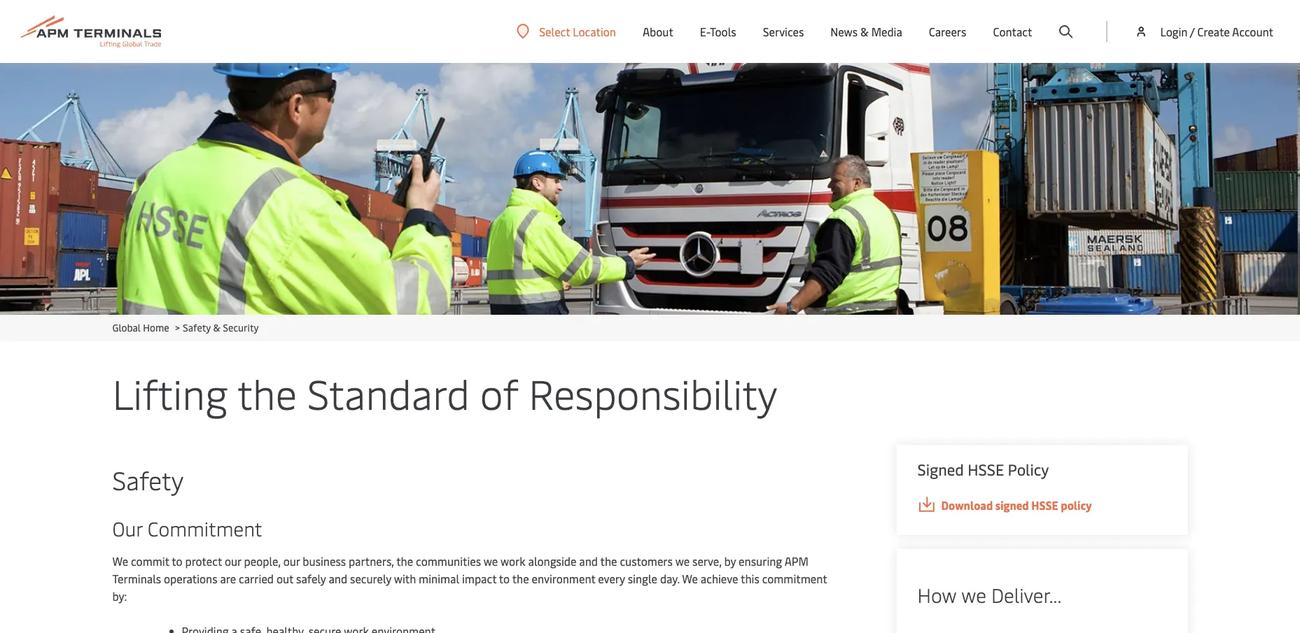 Task type: describe. For each thing, give the bounding box(es) containing it.
carried
[[239, 571, 274, 587]]

commitment
[[148, 515, 262, 542]]

partners,
[[349, 554, 394, 569]]

alongside
[[528, 554, 576, 569]]

login
[[1160, 24, 1188, 39]]

signed
[[918, 459, 964, 480]]

create
[[1197, 24, 1230, 39]]

serve, by
[[692, 554, 736, 569]]

services button
[[763, 0, 804, 63]]

2 horizontal spatial we
[[962, 582, 986, 608]]

our
[[112, 515, 143, 542]]

global home link
[[112, 321, 169, 335]]

0 horizontal spatial &
[[213, 321, 220, 335]]

ensuring
[[739, 554, 782, 569]]

single
[[628, 571, 657, 587]]

how
[[918, 582, 957, 608]]

minimal
[[419, 571, 459, 587]]

our commitment
[[112, 515, 262, 542]]

careers
[[929, 24, 967, 39]]

& inside 'popup button'
[[860, 24, 869, 39]]

of
[[480, 365, 518, 421]]

signed
[[996, 498, 1029, 513]]

login / create account link
[[1135, 0, 1274, 63]]

login / create account
[[1160, 24, 1274, 39]]

0 vertical spatial we
[[112, 554, 128, 569]]

news
[[831, 24, 858, 39]]

careers button
[[929, 0, 967, 63]]

tools
[[710, 24, 736, 39]]

1 our from the left
[[225, 554, 241, 569]]

e-tools
[[700, 24, 736, 39]]

safety2 image
[[0, 63, 1300, 315]]

security
[[223, 321, 259, 335]]

1 vertical spatial hsse
[[1032, 498, 1058, 513]]

environment every
[[532, 571, 625, 587]]

securely
[[350, 571, 391, 587]]

communities
[[416, 554, 481, 569]]

achieve
[[701, 571, 738, 587]]

1 vertical spatial to
[[499, 571, 510, 587]]

out
[[276, 571, 293, 587]]

contact
[[993, 24, 1032, 39]]

are
[[220, 571, 236, 587]]

select location
[[539, 23, 616, 39]]

account
[[1232, 24, 1274, 39]]

1 horizontal spatial we
[[682, 571, 698, 587]]

impact
[[462, 571, 497, 587]]

we commit to protect our people, our business partners, the communities we work alongside and the customers we serve, by ensuring apm terminals operations are carried out safely and securely with minimal impact to the environment every single day. we achieve this commitment by:
[[112, 554, 827, 604]]

download
[[941, 498, 993, 513]]

deliver...
[[991, 582, 1062, 608]]

with
[[394, 571, 416, 587]]

safely
[[296, 571, 326, 587]]

how we deliver...
[[918, 582, 1062, 608]]

apm
[[785, 554, 809, 569]]

lifting the standard of responsibility
[[112, 365, 777, 421]]

standard
[[307, 365, 470, 421]]

e-
[[700, 24, 710, 39]]

/
[[1190, 24, 1195, 39]]

terminals
[[112, 571, 161, 587]]



Task type: vqa. For each thing, say whether or not it's contained in the screenshot.
Ii to the top
no



Task type: locate. For each thing, give the bounding box(es) containing it.
we up impact
[[484, 554, 498, 569]]

0 vertical spatial safety
[[183, 321, 211, 335]]

about button
[[643, 0, 673, 63]]

1 vertical spatial we
[[682, 571, 698, 587]]

1 vertical spatial &
[[213, 321, 220, 335]]

safety up the our
[[112, 463, 184, 497]]

select
[[539, 23, 570, 39]]

customers
[[620, 554, 673, 569]]

location
[[573, 23, 616, 39]]

to
[[172, 554, 182, 569], [499, 571, 510, 587]]

and down business
[[329, 571, 347, 587]]

1 horizontal spatial our
[[283, 554, 300, 569]]

download signed hsse policy
[[941, 498, 1092, 513]]

1 horizontal spatial &
[[860, 24, 869, 39]]

0 vertical spatial and
[[579, 554, 598, 569]]

we right how
[[962, 582, 986, 608]]

global
[[112, 321, 141, 335]]

0 horizontal spatial hsse
[[968, 459, 1004, 480]]

news & media
[[831, 24, 902, 39]]

work
[[501, 554, 526, 569]]

1 horizontal spatial hsse
[[1032, 498, 1058, 513]]

we up terminals
[[112, 554, 128, 569]]

0 vertical spatial hsse
[[968, 459, 1004, 480]]

news & media button
[[831, 0, 902, 63]]

to up the operations
[[172, 554, 182, 569]]

lifting
[[112, 365, 228, 421]]

1 horizontal spatial and
[[579, 554, 598, 569]]

commitment
[[762, 571, 827, 587]]

global home > safety & security
[[112, 321, 259, 335]]

protect
[[185, 554, 222, 569]]

services
[[763, 24, 804, 39]]

e-tools button
[[700, 0, 736, 63]]

we
[[484, 554, 498, 569], [675, 554, 690, 569], [962, 582, 986, 608]]

and
[[579, 554, 598, 569], [329, 571, 347, 587]]

policy
[[1008, 459, 1049, 480]]

by:
[[112, 589, 127, 604]]

business
[[303, 554, 346, 569]]

& left security
[[213, 321, 220, 335]]

2 our from the left
[[283, 554, 300, 569]]

1 horizontal spatial we
[[675, 554, 690, 569]]

our up out
[[283, 554, 300, 569]]

&
[[860, 24, 869, 39], [213, 321, 220, 335]]

1 vertical spatial and
[[329, 571, 347, 587]]

safety right >
[[183, 321, 211, 335]]

safety
[[183, 321, 211, 335], [112, 463, 184, 497]]

people,
[[244, 554, 281, 569]]

we right day.
[[682, 571, 698, 587]]

our up are
[[225, 554, 241, 569]]

to down work
[[499, 571, 510, 587]]

hsse left policy
[[1032, 498, 1058, 513]]

hsse
[[968, 459, 1004, 480], [1032, 498, 1058, 513]]

0 vertical spatial to
[[172, 554, 182, 569]]

0 horizontal spatial we
[[112, 554, 128, 569]]

0 horizontal spatial our
[[225, 554, 241, 569]]

& right news
[[860, 24, 869, 39]]

responsibility
[[529, 365, 777, 421]]

0 horizontal spatial and
[[329, 571, 347, 587]]

contact button
[[993, 0, 1032, 63]]

media
[[871, 24, 902, 39]]

>
[[175, 321, 180, 335]]

home
[[143, 321, 169, 335]]

about
[[643, 24, 673, 39]]

we up day.
[[675, 554, 690, 569]]

signed hsse policy
[[918, 459, 1049, 480]]

1 vertical spatial safety
[[112, 463, 184, 497]]

this
[[741, 571, 759, 587]]

download signed hsse policy link
[[918, 497, 1167, 515]]

we
[[112, 554, 128, 569], [682, 571, 698, 587]]

operations
[[164, 571, 217, 587]]

commit
[[131, 554, 169, 569]]

0 vertical spatial &
[[860, 24, 869, 39]]

0 horizontal spatial to
[[172, 554, 182, 569]]

our
[[225, 554, 241, 569], [283, 554, 300, 569]]

policy
[[1061, 498, 1092, 513]]

select location button
[[517, 23, 616, 39]]

the
[[237, 365, 297, 421], [396, 554, 413, 569], [600, 554, 617, 569], [512, 571, 529, 587]]

1 horizontal spatial to
[[499, 571, 510, 587]]

0 horizontal spatial we
[[484, 554, 498, 569]]

and up environment every
[[579, 554, 598, 569]]

hsse up "download"
[[968, 459, 1004, 480]]

day.
[[660, 571, 680, 587]]



